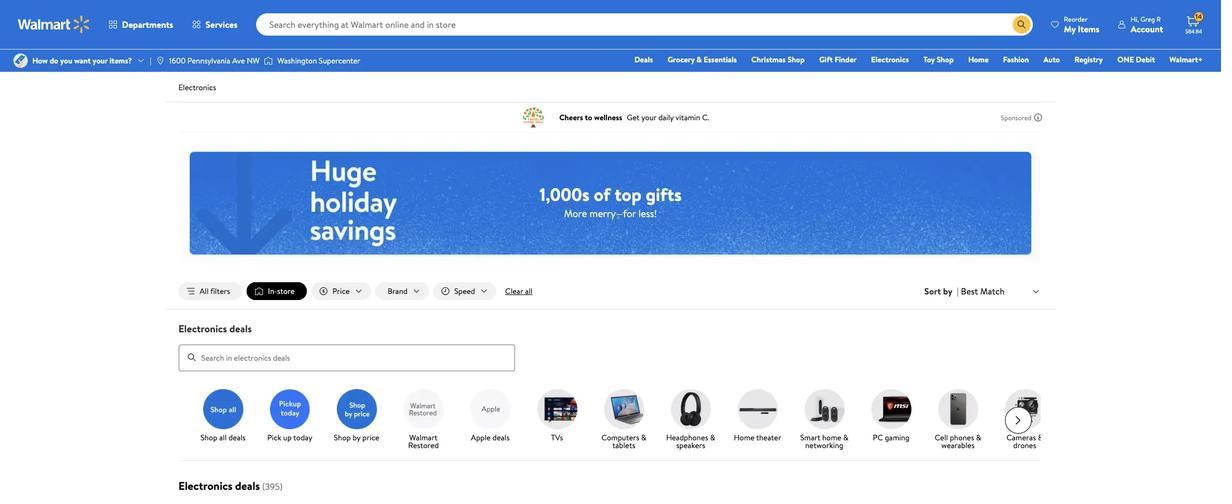 Task type: locate. For each thing, give the bounding box(es) containing it.
all down shop all image
[[219, 432, 227, 443]]

1 vertical spatial home
[[734, 432, 755, 443]]

electronics down pennsylvania
[[179, 82, 216, 93]]

of
[[594, 182, 611, 206]]

0 vertical spatial home
[[969, 54, 989, 65]]

brand button
[[376, 282, 429, 300]]

& inside computers & tablets
[[641, 432, 647, 443]]

brand
[[388, 286, 408, 297]]

more
[[564, 206, 587, 220]]

1 vertical spatial all
[[219, 432, 227, 443]]

 image left how
[[13, 53, 28, 68]]

| inside sort and filter section element
[[957, 285, 959, 298]]

all right clear
[[525, 286, 533, 297]]

washington supercenter
[[278, 55, 361, 66]]

price
[[333, 286, 350, 297]]

smart home & networking
[[801, 432, 849, 451]]

smart home & networking image
[[805, 389, 845, 429]]

walmart+
[[1170, 54, 1203, 65]]

auto
[[1044, 54, 1061, 65]]

& right tablets
[[641, 432, 647, 443]]

electronics down shop all deals
[[179, 478, 233, 493]]

home for home theater
[[734, 432, 755, 443]]

deals
[[230, 322, 252, 336], [229, 432, 246, 443], [493, 432, 510, 443], [235, 478, 260, 493]]

by
[[944, 285, 953, 298], [353, 432, 361, 443]]

deals link
[[630, 53, 658, 66]]

14
[[1196, 12, 1203, 21]]

deals right the apple at the left of the page
[[493, 432, 510, 443]]

all for clear
[[525, 286, 533, 297]]

& inside headphones & speakers
[[710, 432, 716, 443]]

deals inside search field
[[230, 322, 252, 336]]

Electronics deals search field
[[165, 322, 1057, 371]]

items
[[1078, 23, 1100, 35]]

all filters
[[200, 286, 230, 297]]

hi,
[[1131, 14, 1139, 24]]

& inside smart home & networking
[[844, 432, 849, 443]]

pick up today link
[[261, 389, 319, 444]]

1 horizontal spatial |
[[957, 285, 959, 298]]

grocery
[[668, 54, 695, 65]]

all filters button
[[179, 282, 242, 300]]

& right drones
[[1038, 432, 1044, 443]]

0 horizontal spatial all
[[219, 432, 227, 443]]

& right home
[[844, 432, 849, 443]]

0 vertical spatial all
[[525, 286, 533, 297]]

| left 1600
[[150, 55, 151, 66]]

one debit
[[1118, 54, 1156, 65]]

in-store
[[268, 286, 295, 297]]

gifts
[[646, 182, 682, 206]]

| left best
[[957, 285, 959, 298]]

hi, greg r account
[[1131, 14, 1164, 35]]

1 horizontal spatial home
[[969, 54, 989, 65]]

price
[[363, 432, 380, 443]]

debit
[[1137, 54, 1156, 65]]

electronics up search "icon" at bottom
[[179, 322, 227, 336]]

1 horizontal spatial  image
[[264, 55, 273, 66]]

by inside sort and filter section element
[[944, 285, 953, 298]]

& for grocery
[[697, 54, 702, 65]]

apple image
[[470, 389, 511, 429]]

1600 pennsylvania ave nw
[[169, 55, 260, 66]]

0 horizontal spatial |
[[150, 55, 151, 66]]

gift
[[820, 54, 833, 65]]

supercenter
[[319, 55, 361, 66]]

& inside cameras & drones
[[1038, 432, 1044, 443]]

christmas shop
[[752, 54, 805, 65]]

home theater
[[734, 432, 782, 443]]

0 vertical spatial |
[[150, 55, 151, 66]]

headphones & speakers image
[[671, 389, 711, 429]]

deals down filters
[[230, 322, 252, 336]]

my
[[1065, 23, 1076, 35]]

up
[[283, 432, 292, 443]]

electronics
[[872, 54, 909, 65], [179, 82, 216, 93], [179, 322, 227, 336], [179, 478, 233, 493]]

 image
[[13, 53, 28, 68], [264, 55, 273, 66]]

home left the theater on the right bottom of page
[[734, 432, 755, 443]]

your
[[93, 55, 108, 66]]

1 horizontal spatial by
[[944, 285, 953, 298]]

account
[[1131, 23, 1164, 35]]

& for cameras
[[1038, 432, 1044, 443]]

pennsylvania
[[187, 55, 230, 66]]

electronics deals
[[179, 322, 252, 336]]

0 vertical spatial by
[[944, 285, 953, 298]]

Search search field
[[256, 13, 1033, 36]]

clear all
[[505, 286, 533, 297]]

computers & tablets image
[[604, 389, 644, 429]]

Walmart Site-Wide search field
[[256, 13, 1033, 36]]

wearables
[[942, 440, 975, 451]]

one debit link
[[1113, 53, 1161, 66]]

services button
[[183, 11, 247, 38]]

cameras & drones link
[[996, 389, 1054, 452]]

less!
[[639, 206, 657, 220]]

cell
[[935, 432, 949, 443]]

& right speakers
[[710, 432, 716, 443]]

fashion
[[1004, 54, 1030, 65]]

shop all image
[[203, 389, 243, 429]]

1600
[[169, 55, 186, 66]]

shop down shop all image
[[201, 432, 217, 443]]

0 horizontal spatial home
[[734, 432, 755, 443]]

& right grocery
[[697, 54, 702, 65]]

christmas shop link
[[747, 53, 810, 66]]

0 horizontal spatial  image
[[13, 53, 28, 68]]

 image right nw
[[264, 55, 273, 66]]

next slide for chipmodulewithimages list image
[[1005, 407, 1032, 434]]

search image
[[187, 353, 196, 362]]

by for sort
[[944, 285, 953, 298]]

1 horizontal spatial all
[[525, 286, 533, 297]]

1 vertical spatial by
[[353, 432, 361, 443]]

computers & tablets
[[602, 432, 647, 451]]

cameras & drones image
[[1005, 389, 1045, 429]]

home left fashion link
[[969, 54, 989, 65]]

cell phones & wearables
[[935, 432, 982, 451]]

deals left (395)
[[235, 478, 260, 493]]

 image
[[156, 56, 165, 65]]

&
[[697, 54, 702, 65], [641, 432, 647, 443], [710, 432, 716, 443], [844, 432, 849, 443], [977, 432, 982, 443], [1038, 432, 1044, 443]]

by right the sort
[[944, 285, 953, 298]]

deals for electronics deals
[[230, 322, 252, 336]]

& for headphones
[[710, 432, 716, 443]]

all inside button
[[525, 286, 533, 297]]

pick up today
[[267, 432, 313, 443]]

one
[[1118, 54, 1135, 65]]

$84.84
[[1186, 27, 1203, 35]]

speed button
[[433, 282, 497, 300]]

0 horizontal spatial by
[[353, 432, 361, 443]]

shop by price image
[[337, 389, 377, 429]]

pick up today image
[[270, 389, 310, 429]]

all
[[525, 286, 533, 297], [219, 432, 227, 443]]

& right phones
[[977, 432, 982, 443]]

tvs image
[[537, 389, 577, 429]]

1 vertical spatial |
[[957, 285, 959, 298]]

|
[[150, 55, 151, 66], [957, 285, 959, 298]]

best match
[[961, 285, 1005, 297]]

& inside grocery & essentials link
[[697, 54, 702, 65]]

items?
[[110, 55, 132, 66]]

by left price
[[353, 432, 361, 443]]

gift finder
[[820, 54, 857, 65]]

pc
[[873, 432, 883, 443]]



Task type: vqa. For each thing, say whether or not it's contained in the screenshot.
bought at the top of the page
no



Task type: describe. For each thing, give the bounding box(es) containing it.
tvs link
[[528, 389, 586, 444]]

shop left price
[[334, 432, 351, 443]]

best
[[961, 285, 979, 297]]

gift finder link
[[815, 53, 862, 66]]

home for home
[[969, 54, 989, 65]]

r
[[1157, 14, 1162, 24]]

grocery & essentials link
[[663, 53, 742, 66]]

registry
[[1075, 54, 1103, 65]]

filters
[[210, 286, 230, 297]]

walmart restored link
[[395, 389, 453, 452]]

& for computers
[[641, 432, 647, 443]]

apple deals
[[471, 432, 510, 443]]

sort and filter section element
[[165, 274, 1057, 309]]

christmas
[[752, 54, 786, 65]]

shop by price
[[334, 432, 380, 443]]

1,000s of top gifts more merry—for less!
[[540, 182, 682, 220]]

drones
[[1014, 440, 1037, 451]]

search icon image
[[1018, 20, 1027, 29]]

speakers
[[677, 440, 706, 451]]

headphones & speakers
[[667, 432, 716, 451]]

walmart restored image
[[404, 389, 444, 429]]

toy shop
[[924, 54, 954, 65]]

washington
[[278, 55, 317, 66]]

gaming
[[885, 432, 910, 443]]

departments
[[122, 18, 173, 31]]

shop all deals
[[201, 432, 246, 443]]

restored
[[408, 440, 439, 451]]

networking
[[806, 440, 844, 451]]

cameras
[[1007, 432, 1037, 443]]

cameras & drones
[[1007, 432, 1044, 451]]

 image for washington supercenter
[[264, 55, 273, 66]]

computers & tablets link
[[595, 389, 653, 452]]

sponsored
[[1001, 113, 1032, 122]]

deals for electronics deals (395)
[[235, 478, 260, 493]]

home
[[823, 432, 842, 443]]

merry—for
[[590, 206, 636, 220]]

all
[[200, 286, 209, 297]]

deals for apple deals
[[493, 432, 510, 443]]

tvs
[[551, 432, 563, 443]]

electronics link
[[867, 53, 914, 66]]

walmart restored
[[408, 432, 439, 451]]

auto link
[[1039, 53, 1066, 66]]

toy
[[924, 54, 935, 65]]

reorder
[[1065, 14, 1088, 24]]

grocery & essentials
[[668, 54, 737, 65]]

pick
[[267, 432, 281, 443]]

you
[[60, 55, 72, 66]]

tablets
[[613, 440, 636, 451]]

want
[[74, 55, 91, 66]]

shop right christmas
[[788, 54, 805, 65]]

in-
[[268, 286, 277, 297]]

pc gaming
[[873, 432, 910, 443]]

clear
[[505, 286, 523, 297]]

home theater image
[[738, 389, 778, 429]]

today
[[293, 432, 313, 443]]

(395)
[[262, 481, 283, 493]]

shop right toy
[[937, 54, 954, 65]]

phones
[[950, 432, 975, 443]]

theater
[[757, 432, 782, 443]]

gaming image
[[872, 389, 912, 429]]

ave
[[232, 55, 245, 66]]

reorder my items
[[1065, 14, 1100, 35]]

clear all button
[[501, 282, 537, 300]]

do
[[50, 55, 58, 66]]

by for shop
[[353, 432, 361, 443]]

sort by |
[[925, 285, 959, 298]]

headphones & speakers link
[[662, 389, 720, 452]]

in-store button
[[247, 282, 307, 300]]

store
[[277, 286, 295, 297]]

 image for how do you want your items?
[[13, 53, 28, 68]]

electronics deals (395)
[[179, 478, 283, 493]]

shop all deals link
[[194, 389, 252, 444]]

apple
[[471, 432, 491, 443]]

walmart+ link
[[1165, 53, 1208, 66]]

electronics inside search field
[[179, 322, 227, 336]]

huge holiday savings. shop thousands of top gifts. more merry—for less! image
[[181, 143, 1041, 264]]

apple deals link
[[462, 389, 519, 444]]

match
[[981, 285, 1005, 297]]

& inside cell phones & wearables
[[977, 432, 982, 443]]

home theater link
[[729, 389, 787, 444]]

deals down shop all image
[[229, 432, 246, 443]]

greg
[[1141, 14, 1156, 24]]

best match button
[[959, 284, 1043, 299]]

cell phones & wearable tech image
[[938, 389, 979, 429]]

toy shop link
[[919, 53, 959, 66]]

cell phones & wearables link
[[930, 389, 987, 452]]

electronics left toy
[[872, 54, 909, 65]]

Search in electronics deals search field
[[179, 345, 515, 371]]

shop by price link
[[328, 389, 386, 444]]

walmart image
[[18, 16, 90, 33]]

speed
[[455, 286, 475, 297]]

all for shop
[[219, 432, 227, 443]]

services
[[206, 18, 238, 31]]



